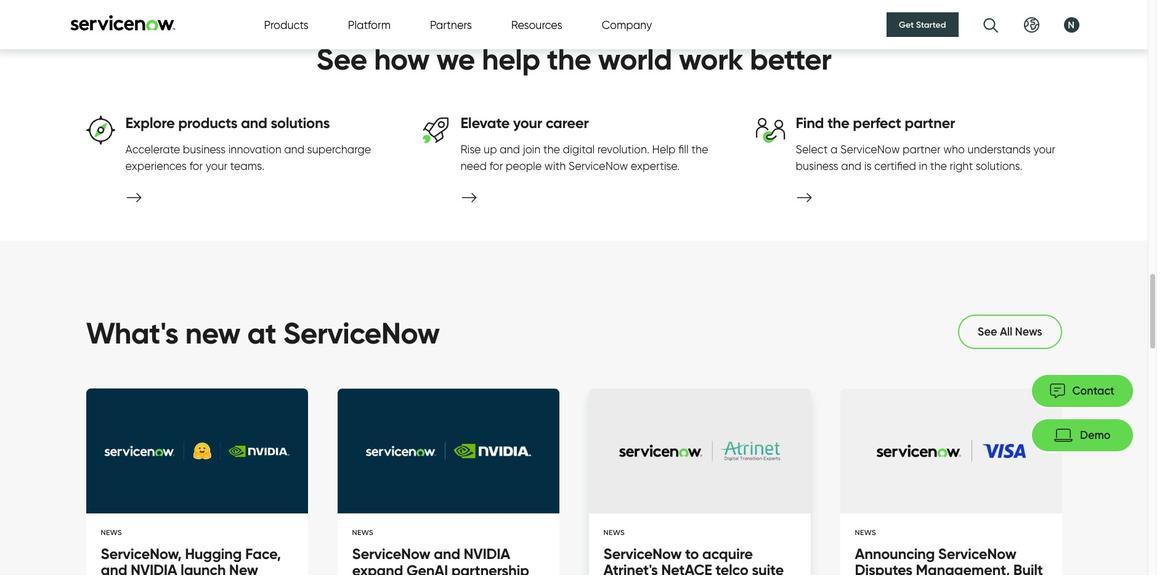 Task type: locate. For each thing, give the bounding box(es) containing it.
platform button
[[348, 16, 391, 33]]

resources
[[512, 18, 563, 31]]



Task type: describe. For each thing, give the bounding box(es) containing it.
partners button
[[430, 16, 472, 33]]

get
[[900, 19, 915, 30]]

platform
[[348, 18, 391, 31]]

partners
[[430, 18, 472, 31]]

get started
[[900, 19, 947, 30]]

resources button
[[512, 16, 563, 33]]

products button
[[264, 16, 309, 33]]

select your country image
[[1024, 17, 1040, 32]]

company button
[[602, 16, 652, 33]]

products
[[264, 18, 309, 31]]

get started link
[[887, 12, 959, 37]]

company
[[602, 18, 652, 31]]

servicenow image
[[69, 14, 177, 31]]

started
[[917, 19, 947, 30]]



Task type: vqa. For each thing, say whether or not it's contained in the screenshot.
'OF'
no



